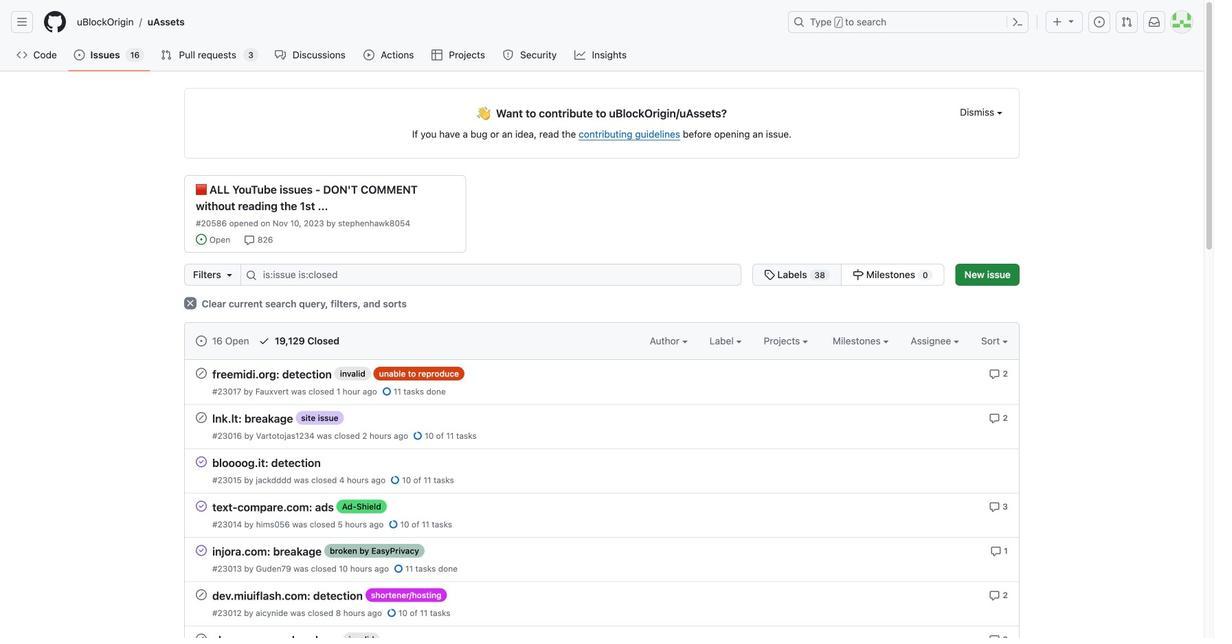 Task type: vqa. For each thing, say whether or not it's contained in the screenshot.
Tag icon
yes



Task type: locate. For each thing, give the bounding box(es) containing it.
closed issue element
[[196, 456, 207, 468], [196, 501, 207, 512], [196, 545, 207, 556]]

issue opened image
[[1094, 16, 1105, 27], [196, 234, 207, 245], [196, 336, 207, 347]]

2 closed issue element from the top
[[196, 501, 207, 512]]

0 vertical spatial comment image
[[244, 235, 255, 246]]

Issues search field
[[240, 264, 741, 286]]

None search field
[[184, 264, 945, 286]]

1 vertical spatial closed issue image
[[196, 501, 207, 512]]

issue opened image
[[74, 49, 85, 60]]

homepage image
[[44, 11, 66, 33]]

issue opened image down x image
[[196, 336, 207, 347]]

2 closed issue image from the top
[[196, 501, 207, 512]]

closed issue image for first closed issue element from the top
[[196, 457, 207, 468]]

comment image for 1st closed as not planned issue icon from the top
[[989, 369, 1000, 380]]

1 vertical spatial issue opened image
[[196, 234, 207, 245]]

issue opened image up x image
[[196, 234, 207, 245]]

1 vertical spatial closed issue element
[[196, 501, 207, 512]]

shield image
[[503, 49, 514, 60]]

comment image
[[989, 369, 1000, 380], [989, 413, 1000, 424], [990, 546, 1001, 557], [989, 591, 1000, 602], [989, 635, 1000, 638]]

2 vertical spatial issue opened image
[[196, 336, 207, 347]]

git pull request image
[[161, 49, 172, 60]]

1 closed issue image from the top
[[196, 457, 207, 468]]

closed as not planned issue element
[[196, 368, 207, 379], [196, 412, 207, 423], [196, 589, 207, 601], [196, 634, 207, 638]]

0 vertical spatial closed as not planned issue image
[[196, 368, 207, 379]]

notifications image
[[1149, 16, 1160, 27]]

triangle down image
[[224, 269, 235, 280]]

comment image for closed issue image
[[990, 546, 1001, 557]]

2 closed as not planned issue element from the top
[[196, 412, 207, 423]]

1 closed as not planned issue element from the top
[[196, 368, 207, 379]]

issue opened image left git pull request icon
[[1094, 16, 1105, 27]]

triangle down image
[[1066, 15, 1077, 26]]

0 vertical spatial closed issue image
[[196, 457, 207, 468]]

search image
[[246, 270, 257, 281]]

0 vertical spatial closed issue element
[[196, 456, 207, 468]]

Search all issues text field
[[240, 264, 741, 286]]

assignees image
[[954, 341, 959, 343]]

closed issue image for 2nd closed issue element from the bottom
[[196, 501, 207, 512]]

1 horizontal spatial comment image
[[989, 502, 1000, 513]]

1 vertical spatial closed as not planned issue image
[[196, 412, 207, 423]]

2 vertical spatial closed issue element
[[196, 545, 207, 556]]

comment image for second closed as not planned issue icon from the bottom
[[989, 413, 1000, 424]]

closed as not planned issue image
[[196, 368, 207, 379], [196, 412, 207, 423], [196, 634, 207, 638]]

comment discussion image
[[275, 49, 286, 60]]

command palette image
[[1012, 16, 1023, 27]]

2 vertical spatial closed as not planned issue image
[[196, 634, 207, 638]]

code image
[[16, 49, 27, 60]]

closed as not planned issue image
[[196, 590, 207, 601]]

list
[[71, 11, 780, 33]]

1 vertical spatial comment image
[[989, 502, 1000, 513]]

label image
[[736, 341, 742, 343]]

0 horizontal spatial comment image
[[244, 235, 255, 246]]

2 closed as not planned issue image from the top
[[196, 412, 207, 423]]

1 closed as not planned issue image from the top
[[196, 368, 207, 379]]

closed issue image
[[196, 457, 207, 468], [196, 501, 207, 512]]

0 vertical spatial issue opened image
[[1094, 16, 1105, 27]]

comment image for closed as not planned issue image
[[989, 591, 1000, 602]]

comment image
[[244, 235, 255, 246], [989, 502, 1000, 513]]

closed issue image
[[196, 545, 207, 556]]



Task type: describe. For each thing, give the bounding box(es) containing it.
git pull request image
[[1122, 16, 1132, 27]]

play image
[[363, 49, 374, 60]]

3 closed as not planned issue element from the top
[[196, 589, 207, 601]]

4 closed as not planned issue element from the top
[[196, 634, 207, 638]]

graph image
[[574, 49, 585, 60]]

x image
[[184, 297, 197, 310]]

1 closed issue element from the top
[[196, 456, 207, 468]]

check image
[[259, 336, 270, 347]]

tag image
[[764, 269, 775, 280]]

3 closed issue element from the top
[[196, 545, 207, 556]]

table image
[[431, 49, 442, 60]]

issue element
[[752, 264, 945, 286]]

author image
[[682, 341, 688, 343]]

milestone image
[[853, 269, 864, 280]]

plus image
[[1052, 16, 1063, 27]]

3 closed as not planned issue image from the top
[[196, 634, 207, 638]]



